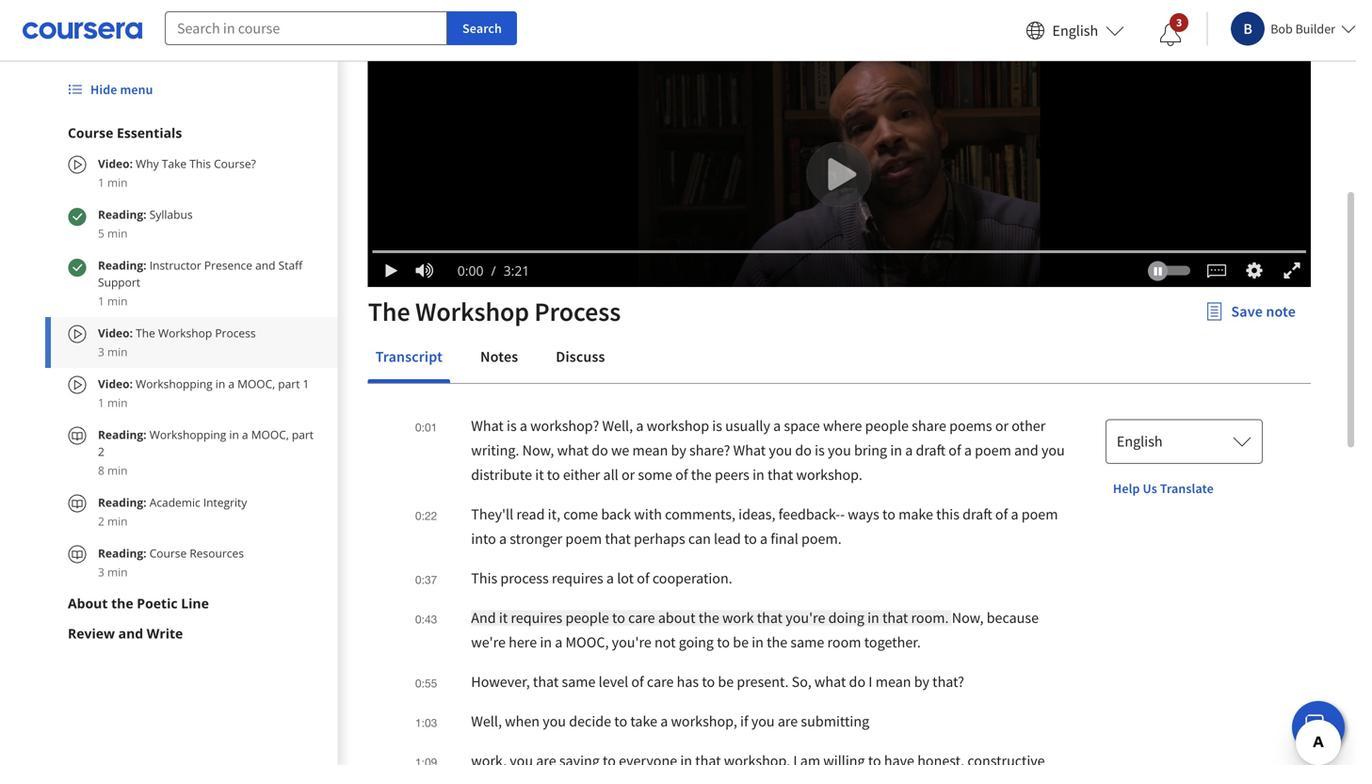 Task type: vqa. For each thing, say whether or not it's contained in the screenshot.


Task type: describe. For each thing, give the bounding box(es) containing it.
3 reading: from the top
[[98, 427, 150, 443]]

workshopping in a mooc, part 2
[[98, 427, 314, 460]]

3 minutes 21 seconds element
[[504, 262, 530, 280]]

5
[[98, 226, 104, 241]]

0 horizontal spatial mean
[[633, 441, 668, 460]]

ways to make this draft of a poem into a stronger poem that button
[[471, 505, 1058, 549]]

save note button
[[1190, 289, 1311, 334]]

1 horizontal spatial mean
[[876, 673, 911, 692]]

doing
[[828, 609, 865, 628]]

it inside you distribute it to either all or some of the peers in that workshop.
[[535, 466, 544, 485]]

are
[[778, 713, 798, 731]]

come
[[564, 505, 598, 524]]

now, because we're here in a mooc, you're not going to be in the same room together.
[[471, 609, 1039, 652]]

or inside you distribute it to either all or some of the peers in that workshop.
[[622, 466, 635, 485]]

what is a workshop?
[[471, 417, 602, 436]]

english inside popup button
[[1117, 432, 1163, 451]]

a down poems
[[964, 441, 972, 460]]

transcript
[[376, 348, 443, 366]]

same inside now, because we're here in a mooc, you're not going to be in the same room together.
[[791, 633, 825, 652]]

of right lot
[[637, 569, 650, 588]]

of inside you distribute it to either all or some of the peers in that workshop.
[[675, 466, 688, 485]]

feedback-
[[779, 505, 840, 524]]

reading: syllabus 5 min
[[98, 207, 193, 241]]

2 inside 'reading: academic integrity 2 min'
[[98, 514, 104, 529]]

bring
[[854, 441, 887, 460]]

a inside video: workshopping in a mooc, part 1 1 min
[[228, 376, 235, 392]]

a up now, what do we mean by share? button
[[636, 417, 644, 436]]

notes button
[[473, 334, 526, 380]]

with
[[634, 505, 662, 524]]

3 min from the top
[[107, 293, 128, 309]]

share
[[912, 417, 947, 436]]

the inside the video: the workshop process 3 min
[[136, 325, 155, 341]]

this process requires a lot of cooperation.
[[471, 569, 733, 588]]

here
[[509, 633, 537, 652]]

b
[[1244, 19, 1253, 38]]

what is a workshop? button
[[471, 417, 602, 436]]

course inside dropdown button
[[68, 124, 113, 142]]

full screen image
[[1280, 261, 1304, 280]]

of inside "ways to make this draft of a poem into a stronger poem that"
[[996, 505, 1008, 524]]

poems
[[950, 417, 992, 436]]

well, a workshop is usually a space where people share poems or other writing. button
[[471, 417, 1046, 460]]

now, for because
[[952, 609, 984, 628]]

review and write button
[[68, 624, 315, 643]]

2 reading: from the top
[[98, 258, 150, 273]]

instructor presence and staff support
[[98, 258, 303, 290]]

to inside "ways to make this draft of a poem into a stronger poem that"
[[883, 505, 896, 524]]

bob
[[1271, 20, 1293, 37]]

3 inside the video: the workshop process 3 min
[[98, 344, 104, 360]]

perhaps can lead to a final poem.
[[634, 530, 842, 549]]

in inside video: workshopping in a mooc, part 1 1 min
[[216, 376, 225, 392]]

and it requires people to care about the work that you're doing in that room. button
[[471, 609, 952, 628]]

to right has
[[702, 673, 715, 692]]

however, that same level of care has to be present. so, what do i mean by that?
[[471, 673, 964, 692]]

is inside well, a workshop is usually a space where people share poems or other writing.
[[712, 417, 722, 436]]

lot
[[617, 569, 634, 588]]

0 horizontal spatial what
[[557, 441, 589, 460]]

2 horizontal spatial is
[[815, 441, 825, 460]]

3 inside dropdown button
[[1176, 15, 1183, 30]]

video: for video: workshopping in a mooc, part 1 1 min
[[98, 376, 133, 392]]

people inside well, a workshop is usually a space where people share poems or other writing.
[[865, 417, 909, 436]]

a down share at the bottom of page
[[905, 441, 913, 460]]

english button
[[1019, 0, 1132, 61]]

integrity
[[203, 495, 247, 511]]

a left final
[[760, 530, 768, 549]]

process
[[501, 569, 549, 588]]

0:22
[[415, 510, 437, 523]]

or inside well, a workshop is usually a space where people share poems or other writing.
[[995, 417, 1009, 436]]

a right this
[[1011, 505, 1019, 524]]

0:01 button
[[410, 414, 443, 439]]

ways
[[848, 505, 880, 524]]

in down work
[[752, 633, 764, 652]]

you're inside now, because we're here in a mooc, you're not going to be in the same room together.
[[612, 633, 652, 652]]

0 vertical spatial you're
[[786, 609, 825, 628]]

0:00
[[458, 262, 484, 280]]

0 horizontal spatial it
[[499, 609, 508, 628]]

into
[[471, 530, 496, 549]]

now, because we're here in a mooc, you're not going to be in the same room together. button
[[471, 609, 1039, 652]]

0:43 button
[[410, 607, 443, 631]]

final
[[771, 530, 799, 549]]

what you do is you bring in a draft of a poem and button
[[733, 441, 1042, 460]]

completed image for 1 min
[[68, 258, 87, 277]]

requires for it
[[511, 609, 563, 628]]

min inside 'reading: academic integrity 2 min'
[[107, 514, 128, 529]]

8 min
[[98, 463, 128, 478]]

share?
[[689, 441, 730, 460]]

draft inside "ways to make this draft of a poem into a stronger poem that"
[[963, 505, 993, 524]]

workshop inside the video: the workshop process 3 min
[[158, 325, 212, 341]]

in right here
[[540, 633, 552, 652]]

can
[[688, 530, 711, 549]]

submitting
[[801, 713, 870, 731]]

not
[[655, 633, 676, 652]]

now, what do we mean by share? button
[[522, 441, 733, 460]]

space
[[784, 417, 820, 436]]

line
[[181, 595, 209, 613]]

reading: academic integrity 2 min
[[98, 495, 247, 529]]

english inside button
[[1053, 21, 1098, 40]]

other
[[1012, 417, 1046, 436]]

2 inside "workshopping in a mooc, part 2"
[[98, 444, 104, 460]]

so, what do i mean by that? button
[[792, 673, 964, 692]]

related lecture content tabs tab list
[[368, 334, 1311, 383]]

6 min from the top
[[107, 463, 128, 478]]

translate
[[1160, 480, 1214, 497]]

reading: course resources 3 min
[[98, 546, 244, 580]]

note
[[1266, 302, 1296, 321]]

reading: for academic integrity
[[98, 495, 147, 511]]

comments,
[[665, 505, 736, 524]]

min inside reading: syllabus 5 min
[[107, 226, 128, 241]]

i
[[869, 673, 873, 692]]

all
[[603, 466, 619, 485]]

0 vertical spatial draft
[[916, 441, 946, 460]]

chat with us image
[[1304, 713, 1334, 743]]

make
[[899, 505, 933, 524]]

transcript button
[[368, 334, 450, 380]]

in inside "workshopping in a mooc, part 2"
[[229, 427, 239, 443]]

that right however, on the left of page
[[533, 673, 559, 692]]

workshop.
[[796, 466, 863, 485]]

it,
[[548, 505, 561, 524]]

completed image for 5 min
[[68, 208, 87, 226]]

care for of
[[647, 673, 674, 692]]

hide
[[90, 81, 117, 98]]

cooperation.
[[653, 569, 733, 588]]

staff
[[278, 258, 303, 273]]

the inside you distribute it to either all or some of the peers in that workshop.
[[691, 466, 712, 485]]

academic
[[150, 495, 200, 511]]

video: for video: the workshop process 3 min
[[98, 325, 133, 341]]

a right "take"
[[661, 713, 668, 731]]

1 min
[[98, 293, 128, 309]]

mute image
[[412, 261, 437, 280]]

perhaps can lead to a final poem. button
[[634, 530, 842, 549]]

2 horizontal spatial poem
[[1022, 505, 1058, 524]]

a left workshop?
[[520, 417, 527, 436]]

2 horizontal spatial do
[[849, 673, 866, 692]]

search button
[[447, 11, 517, 45]]

well, a workshop is usually a space where people share poems or other writing.
[[471, 417, 1046, 460]]

a inside "workshopping in a mooc, part 2"
[[242, 427, 248, 443]]

0 horizontal spatial is
[[507, 417, 517, 436]]

distribute
[[471, 466, 532, 485]]

take
[[630, 713, 657, 731]]

1 horizontal spatial process
[[534, 295, 621, 328]]

in right doing
[[868, 609, 880, 628]]

present.
[[737, 673, 789, 692]]

when
[[505, 713, 540, 731]]

that inside "ways to make this draft of a poem into a stronger poem that"
[[605, 530, 631, 549]]

0 horizontal spatial what
[[471, 417, 504, 436]]

perhaps
[[634, 530, 685, 549]]

a left lot
[[607, 569, 614, 588]]

support
[[98, 275, 140, 290]]

menu
[[120, 81, 153, 98]]

back
[[601, 505, 631, 524]]

0:22 button
[[410, 503, 443, 527]]

well, for a
[[602, 417, 633, 436]]

to down lot
[[612, 609, 625, 628]]

however,
[[471, 673, 530, 692]]

0:43
[[415, 613, 437, 626]]

show notifications image
[[1160, 24, 1182, 46]]

that up together.
[[883, 609, 908, 628]]

1 horizontal spatial poem
[[975, 441, 1011, 460]]

mooc, inside "workshopping in a mooc, part 2"
[[251, 427, 289, 443]]



Task type: locate. For each thing, give the bounding box(es) containing it.
1 horizontal spatial people
[[865, 417, 909, 436]]

of
[[949, 441, 961, 460], [675, 466, 688, 485], [996, 505, 1008, 524], [637, 569, 650, 588], [631, 673, 644, 692]]

video: inside video: workshopping in a mooc, part 1 1 min
[[98, 376, 133, 392]]

part inside video: workshopping in a mooc, part 1 1 min
[[278, 376, 300, 392]]

0 horizontal spatial this
[[190, 156, 211, 171]]

1 vertical spatial 3
[[98, 344, 104, 360]]

0 vertical spatial care
[[628, 609, 655, 628]]

0 vertical spatial be
[[733, 633, 749, 652]]

the down play image
[[368, 295, 410, 328]]

is up workshop.
[[815, 441, 825, 460]]

1 2 from the top
[[98, 444, 104, 460]]

search
[[462, 20, 502, 37]]

reading: inside reading: syllabus 5 min
[[98, 207, 147, 222]]

1 vertical spatial english
[[1117, 432, 1163, 451]]

by down workshop
[[671, 441, 686, 460]]

draft right this
[[963, 505, 993, 524]]

1 horizontal spatial well,
[[602, 417, 633, 436]]

you
[[769, 441, 792, 460], [828, 441, 851, 460], [1042, 441, 1065, 460], [543, 713, 566, 731], [752, 713, 775, 731]]

write
[[147, 625, 183, 643]]

to left "take"
[[614, 713, 627, 731]]

2 horizontal spatial and
[[1014, 441, 1039, 460]]

0 vertical spatial part
[[278, 376, 300, 392]]

this
[[190, 156, 211, 171], [471, 569, 498, 588]]

workshop down 0:00
[[415, 295, 529, 328]]

1 vertical spatial workshopping
[[150, 427, 226, 443]]

0 vertical spatial well,
[[602, 417, 633, 436]]

0 vertical spatial what
[[471, 417, 504, 436]]

workshop
[[415, 295, 529, 328], [158, 325, 212, 341]]

workshopping inside "workshopping in a mooc, part 2"
[[150, 427, 226, 443]]

2 vertical spatial video:
[[98, 376, 133, 392]]

3
[[1176, 15, 1183, 30], [98, 344, 104, 360], [98, 565, 104, 580]]

completed image left 5
[[68, 208, 87, 226]]

0 vertical spatial course
[[68, 124, 113, 142]]

now, right "room."
[[952, 609, 984, 628]]

1 reading: from the top
[[98, 207, 147, 222]]

that down now, what do we mean by share? what you do is you bring in a draft of a poem and
[[768, 466, 793, 485]]

a down video: workshopping in a mooc, part 1 1 min
[[242, 427, 248, 443]]

that right work
[[757, 609, 783, 628]]

resources
[[190, 546, 244, 561]]

1 vertical spatial mean
[[876, 673, 911, 692]]

1 vertical spatial video:
[[98, 325, 133, 341]]

it
[[535, 466, 544, 485], [499, 609, 508, 628]]

min inside video: why take this course? 1 min
[[107, 175, 128, 190]]

and it requires people to care about the work that you're doing in that room.
[[471, 609, 952, 628]]

1 horizontal spatial the
[[368, 295, 410, 328]]

they'll read it, come back with comments, ideas, feedback-- button
[[471, 505, 848, 524]]

you distribute it to either all or some of the peers in that workshop.
[[471, 441, 1065, 485]]

1 vertical spatial be
[[718, 673, 734, 692]]

people down this process requires a lot of cooperation.
[[566, 609, 609, 628]]

5 reading: from the top
[[98, 546, 147, 561]]

reading: up 5
[[98, 207, 147, 222]]

if
[[740, 713, 749, 731]]

0 minutes 0 seconds element
[[458, 262, 484, 280]]

people up "what you do is you bring in a draft of a poem and" button
[[865, 417, 909, 436]]

2 vertical spatial poem
[[566, 530, 602, 549]]

well, inside well, a workshop is usually a space where people share poems or other writing.
[[602, 417, 633, 436]]

1 vertical spatial poem
[[1022, 505, 1058, 524]]

1 horizontal spatial now,
[[952, 609, 984, 628]]

0 horizontal spatial you're
[[612, 633, 652, 652]]

of down poems
[[949, 441, 961, 460]]

builder
[[1296, 20, 1336, 37]]

same
[[791, 633, 825, 652], [562, 673, 596, 692]]

2 up the 8
[[98, 444, 104, 460]]

0 vertical spatial requires
[[552, 569, 604, 588]]

video: why take this course? 1 min
[[98, 156, 256, 190]]

about the poetic line
[[68, 595, 209, 613]]

video: workshopping in a mooc, part 1 1 min
[[98, 376, 309, 411]]

video: for video: why take this course? 1 min
[[98, 156, 133, 171]]

1 vertical spatial care
[[647, 673, 674, 692]]

1 horizontal spatial do
[[795, 441, 812, 460]]

that?
[[933, 673, 964, 692]]

care up not
[[628, 609, 655, 628]]

1 completed image from the top
[[68, 208, 87, 226]]

workshopping down video: workshopping in a mooc, part 1 1 min
[[150, 427, 226, 443]]

1 horizontal spatial this
[[471, 569, 498, 588]]

what down the usually
[[733, 441, 766, 460]]

reading: up about the poetic line on the left of page
[[98, 546, 147, 561]]

1 horizontal spatial it
[[535, 466, 544, 485]]

0 horizontal spatial same
[[562, 673, 596, 692]]

0 horizontal spatial well,
[[471, 713, 502, 731]]

a left space
[[773, 417, 781, 436]]

same left level
[[562, 673, 596, 692]]

care left has
[[647, 673, 674, 692]]

well, up we at the left of page
[[602, 417, 633, 436]]

the down support
[[136, 325, 155, 341]]

this right take
[[190, 156, 211, 171]]

1 min from the top
[[107, 175, 128, 190]]

the workshop process
[[368, 295, 621, 328]]

4 min from the top
[[107, 344, 128, 360]]

of right the some
[[675, 466, 688, 485]]

poem
[[975, 441, 1011, 460], [1022, 505, 1058, 524], [566, 530, 602, 549]]

that inside you distribute it to either all or some of the peers in that workshop.
[[768, 466, 793, 485]]

requires
[[552, 569, 604, 588], [511, 609, 563, 628]]

0 vertical spatial english
[[1053, 21, 1098, 40]]

3 inside reading: course resources 3 min
[[98, 565, 104, 580]]

part inside "workshopping in a mooc, part 2"
[[292, 427, 314, 443]]

0 vertical spatial this
[[190, 156, 211, 171]]

the up going
[[699, 609, 719, 628]]

0 horizontal spatial people
[[566, 609, 609, 628]]

now,
[[522, 441, 554, 460], [952, 609, 984, 628]]

1 vertical spatial and
[[1014, 441, 1039, 460]]

reading: inside reading: course resources 3 min
[[98, 546, 147, 561]]

people
[[865, 417, 909, 436], [566, 609, 609, 628]]

essentials
[[117, 124, 182, 142]]

min up about the poetic line on the left of page
[[107, 565, 128, 580]]

mooc, down video: workshopping in a mooc, part 1 1 min
[[251, 427, 289, 443]]

0 horizontal spatial or
[[622, 466, 635, 485]]

now, down what is a workshop?
[[522, 441, 554, 460]]

mooc, inside now, because we're here in a mooc, you're not going to be in the same room together.
[[566, 633, 609, 652]]

or left other at the bottom right
[[995, 417, 1009, 436]]

0 horizontal spatial workshop
[[158, 325, 212, 341]]

to right lead
[[744, 530, 757, 549]]

play image
[[382, 263, 401, 278]]

well,
[[602, 417, 633, 436], [471, 713, 502, 731]]

poem down poems
[[975, 441, 1011, 460]]

min right 5
[[107, 226, 128, 241]]

now, for what
[[522, 441, 554, 460]]

3 left the b
[[1176, 15, 1183, 30]]

min
[[107, 175, 128, 190], [107, 226, 128, 241], [107, 293, 128, 309], [107, 344, 128, 360], [107, 395, 128, 411], [107, 463, 128, 478], [107, 514, 128, 529], [107, 565, 128, 580]]

0:55 button
[[410, 671, 443, 695]]

0 horizontal spatial by
[[671, 441, 686, 460]]

0 horizontal spatial do
[[592, 441, 608, 460]]

1 horizontal spatial workshop
[[415, 295, 529, 328]]

0 vertical spatial completed image
[[68, 208, 87, 226]]

min inside reading: course resources 3 min
[[107, 565, 128, 580]]

now, what do we mean by share? what you do is you bring in a draft of a poem and
[[522, 441, 1042, 460]]

4 reading: from the top
[[98, 495, 147, 511]]

0 vertical spatial video:
[[98, 156, 133, 171]]

coursera image
[[23, 15, 142, 45]]

mean
[[633, 441, 668, 460], [876, 673, 911, 692]]

1 vertical spatial people
[[566, 609, 609, 628]]

you distribute it to either all or some of the peers in that workshop. button
[[471, 441, 1065, 485]]

requires up here
[[511, 609, 563, 628]]

reading: for syllabus
[[98, 207, 147, 222]]

min right the 8
[[107, 463, 128, 478]]

mooc, inside video: workshopping in a mooc, part 1 1 min
[[237, 376, 275, 392]]

0 horizontal spatial process
[[215, 325, 256, 341]]

0:01
[[415, 421, 437, 434]]

0 horizontal spatial draft
[[916, 441, 946, 460]]

same left room
[[791, 633, 825, 652]]

to right ways
[[883, 505, 896, 524]]

it right the and
[[499, 609, 508, 628]]

the
[[368, 295, 410, 328], [136, 325, 155, 341]]

work
[[722, 609, 754, 628]]

2 vertical spatial and
[[118, 625, 143, 643]]

do
[[592, 441, 608, 460], [795, 441, 812, 460], [849, 673, 866, 692]]

part
[[278, 376, 300, 392], [292, 427, 314, 443]]

min down 8 min
[[107, 514, 128, 529]]

completed image
[[68, 208, 87, 226], [68, 258, 87, 277]]

some
[[638, 466, 672, 485]]

2 vertical spatial 3
[[98, 565, 104, 580]]

0 vertical spatial poem
[[975, 441, 1011, 460]]

1 vertical spatial course
[[150, 546, 187, 561]]

the inside about the poetic line dropdown button
[[111, 595, 133, 613]]

0 vertical spatial what
[[557, 441, 589, 460]]

min up 8 min
[[107, 395, 128, 411]]

video: left why
[[98, 156, 133, 171]]

1 inside video: why take this course? 1 min
[[98, 175, 104, 190]]

1 vertical spatial by
[[914, 673, 930, 692]]

the inside now, because we're here in a mooc, you're not going to be in the same room together.
[[767, 633, 788, 652]]

reading: up support
[[98, 258, 150, 273]]

process inside the video: the workshop process 3 min
[[215, 325, 256, 341]]

workshopping inside video: workshopping in a mooc, part 1 1 min
[[136, 376, 213, 392]]

1 horizontal spatial same
[[791, 633, 825, 652]]

us
[[1143, 480, 1158, 497]]

the up present.
[[767, 633, 788, 652]]

1 horizontal spatial and
[[255, 258, 276, 273]]

1
[[98, 175, 104, 190], [98, 293, 104, 309], [303, 376, 309, 392], [98, 395, 104, 411]]

2 vertical spatial mooc,
[[566, 633, 609, 652]]

1 vertical spatial what
[[815, 673, 846, 692]]

they'll
[[471, 505, 514, 524]]

this down into
[[471, 569, 498, 588]]

0 vertical spatial mean
[[633, 441, 668, 460]]

0 vertical spatial by
[[671, 441, 686, 460]]

to inside now, because we're here in a mooc, you're not going to be in the same room together.
[[717, 633, 730, 652]]

mean right i
[[876, 673, 911, 692]]

requires for process
[[552, 569, 604, 588]]

1 horizontal spatial what
[[815, 673, 846, 692]]

3 video: from the top
[[98, 376, 133, 392]]

a inside now, because we're here in a mooc, you're not going to be in the same room together.
[[555, 633, 563, 652]]

video: down the video: the workshop process 3 min
[[98, 376, 133, 392]]

well, for when
[[471, 713, 502, 731]]

0 vertical spatial 2
[[98, 444, 104, 460]]

1 horizontal spatial draft
[[963, 505, 993, 524]]

and down about the poetic line on the left of page
[[118, 625, 143, 643]]

and left staff
[[255, 258, 276, 273]]

requires left lot
[[552, 569, 604, 588]]

process up discuss
[[534, 295, 621, 328]]

workshop down instructor presence and staff support at the top left
[[158, 325, 212, 341]]

reading: for course resources
[[98, 546, 147, 561]]

min inside the video: the workshop process 3 min
[[107, 344, 128, 360]]

0 vertical spatial same
[[791, 633, 825, 652]]

save
[[1231, 302, 1263, 321]]

2 video: from the top
[[98, 325, 133, 341]]

level
[[599, 673, 628, 692]]

reading: up 8 min
[[98, 427, 150, 443]]

video:
[[98, 156, 133, 171], [98, 325, 133, 341], [98, 376, 133, 392]]

1 vertical spatial well,
[[471, 713, 502, 731]]

and inside dropdown button
[[118, 625, 143, 643]]

room
[[828, 633, 861, 652]]

1 horizontal spatial english
[[1117, 432, 1163, 451]]

process up video: workshopping in a mooc, part 1 1 min
[[215, 325, 256, 341]]

help us translate button
[[1106, 472, 1221, 506]]

in down the video: the workshop process 3 min
[[216, 376, 225, 392]]

0 vertical spatial workshopping
[[136, 376, 213, 392]]

mooc, up "workshopping in a mooc, part 2"
[[237, 376, 275, 392]]

mooc, up level
[[566, 633, 609, 652]]

has
[[677, 673, 699, 692]]

do down space
[[795, 441, 812, 460]]

to inside you distribute it to either all or some of the peers in that workshop.
[[547, 466, 560, 485]]

1 horizontal spatial is
[[712, 417, 722, 436]]

that
[[768, 466, 793, 485], [605, 530, 631, 549], [757, 609, 783, 628], [883, 609, 908, 628], [533, 673, 559, 692]]

workshop
[[647, 417, 709, 436]]

to right going
[[717, 633, 730, 652]]

this process requires a lot of cooperation. button
[[471, 569, 733, 588]]

0 horizontal spatial poem
[[566, 530, 602, 549]]

poem.
[[802, 530, 842, 549]]

hide menu button
[[60, 73, 161, 106]]

by left that?
[[914, 673, 930, 692]]

now, inside now, because we're here in a mooc, you're not going to be in the same room together.
[[952, 609, 984, 628]]

1 video: from the top
[[98, 156, 133, 171]]

the down share?
[[691, 466, 712, 485]]

1 vertical spatial you're
[[612, 633, 652, 652]]

1:03 button
[[410, 710, 443, 735]]

what right so,
[[815, 673, 846, 692]]

a up "workshopping in a mooc, part 2"
[[228, 376, 235, 392]]

in inside you distribute it to either all or some of the peers in that workshop.
[[753, 466, 765, 485]]

min up reading: syllabus 5 min
[[107, 175, 128, 190]]

what up "writing."
[[471, 417, 504, 436]]

0 horizontal spatial now,
[[522, 441, 554, 460]]

in right peers
[[753, 466, 765, 485]]

bob builder
[[1271, 20, 1336, 37]]

0 vertical spatial 3
[[1176, 15, 1183, 30]]

going
[[679, 633, 714, 652]]

video: inside the video: the workshop process 3 min
[[98, 325, 133, 341]]

1 horizontal spatial you're
[[786, 609, 825, 628]]

this
[[936, 505, 960, 524]]

and
[[471, 609, 496, 628]]

1 vertical spatial 2
[[98, 514, 104, 529]]

0 vertical spatial or
[[995, 417, 1009, 436]]

0 horizontal spatial the
[[136, 325, 155, 341]]

1 vertical spatial it
[[499, 609, 508, 628]]

this inside video: why take this course? 1 min
[[190, 156, 211, 171]]

be left present.
[[718, 673, 734, 692]]

1 vertical spatial mooc,
[[251, 427, 289, 443]]

1 horizontal spatial what
[[733, 441, 766, 460]]

7 min from the top
[[107, 514, 128, 529]]

0:37 button
[[410, 567, 443, 592]]

english
[[1053, 21, 1098, 40], [1117, 432, 1163, 451]]

1 vertical spatial or
[[622, 466, 635, 485]]

it right distribute
[[535, 466, 544, 485]]

a
[[228, 376, 235, 392], [520, 417, 527, 436], [636, 417, 644, 436], [773, 417, 781, 436], [242, 427, 248, 443], [905, 441, 913, 460], [964, 441, 972, 460], [1011, 505, 1019, 524], [499, 530, 507, 549], [760, 530, 768, 549], [607, 569, 614, 588], [555, 633, 563, 652], [661, 713, 668, 731]]

syllabus
[[150, 207, 193, 222]]

2 min from the top
[[107, 226, 128, 241]]

3 down 1 min
[[98, 344, 104, 360]]

min inside video: workshopping in a mooc, part 1 1 min
[[107, 395, 128, 411]]

of right this
[[996, 505, 1008, 524]]

and inside instructor presence and staff support
[[255, 258, 276, 273]]

discuss
[[556, 348, 605, 366]]

1 vertical spatial this
[[471, 569, 498, 588]]

help us translate
[[1113, 480, 1214, 497]]

reading: down 8 min
[[98, 495, 147, 511]]

a right here
[[555, 633, 563, 652]]

0 horizontal spatial and
[[118, 625, 143, 643]]

5 min from the top
[[107, 395, 128, 411]]

a right into
[[499, 530, 507, 549]]

2 2 from the top
[[98, 514, 104, 529]]

is up share?
[[712, 417, 722, 436]]

2 completed image from the top
[[68, 258, 87, 277]]

about
[[658, 609, 696, 628]]

0 vertical spatial people
[[865, 417, 909, 436]]

well, when you decide to take a workshop, if you are submitting
[[471, 713, 870, 731]]

by
[[671, 441, 686, 460], [914, 673, 930, 692]]

do left i
[[849, 673, 866, 692]]

usually
[[725, 417, 770, 436]]

to left either
[[547, 466, 560, 485]]

read
[[517, 505, 545, 524]]

1 vertical spatial same
[[562, 673, 596, 692]]

1 horizontal spatial course
[[150, 546, 187, 561]]

workshop?
[[530, 417, 599, 436]]

and down other at the bottom right
[[1014, 441, 1039, 460]]

1 horizontal spatial by
[[914, 673, 930, 692]]

reading: inside 'reading: academic integrity 2 min'
[[98, 495, 147, 511]]

be inside now, because we're here in a mooc, you're not going to be in the same room together.
[[733, 633, 749, 652]]

that down back at the left
[[605, 530, 631, 549]]

discuss button
[[548, 334, 613, 380]]

course inside reading: course resources 3 min
[[150, 546, 187, 561]]

min down support
[[107, 293, 128, 309]]

care for to
[[628, 609, 655, 628]]

2 down the 8
[[98, 514, 104, 529]]

in right bring
[[890, 441, 902, 460]]

Search in course text field
[[165, 11, 447, 45]]

about
[[68, 595, 108, 613]]

ideas,
[[739, 505, 776, 524]]

0 horizontal spatial course
[[68, 124, 113, 142]]

you're left not
[[612, 633, 652, 652]]

video: inside video: why take this course? 1 min
[[98, 156, 133, 171]]

1 vertical spatial part
[[292, 427, 314, 443]]

8
[[98, 463, 104, 478]]

course down 'reading: academic integrity 2 min'
[[150, 546, 187, 561]]

0 horizontal spatial english
[[1053, 21, 1098, 40]]

min down 1 min
[[107, 344, 128, 360]]

0 vertical spatial mooc,
[[237, 376, 275, 392]]

draft down share at the bottom of page
[[916, 441, 946, 460]]

1 vertical spatial requires
[[511, 609, 563, 628]]

0:00 / 3:21
[[458, 262, 530, 280]]

or right 'all' at the left of page
[[622, 466, 635, 485]]

review
[[68, 625, 115, 643]]

0 vertical spatial it
[[535, 466, 544, 485]]

however, that same level of care has to be present. button
[[471, 673, 792, 692]]

we
[[611, 441, 630, 460]]

you inside you distribute it to either all or some of the peers in that workshop.
[[1042, 441, 1065, 460]]

0 vertical spatial and
[[255, 258, 276, 273]]

8 min from the top
[[107, 565, 128, 580]]

1 vertical spatial what
[[733, 441, 766, 460]]

of right level
[[631, 673, 644, 692]]

help
[[1113, 480, 1140, 497]]



